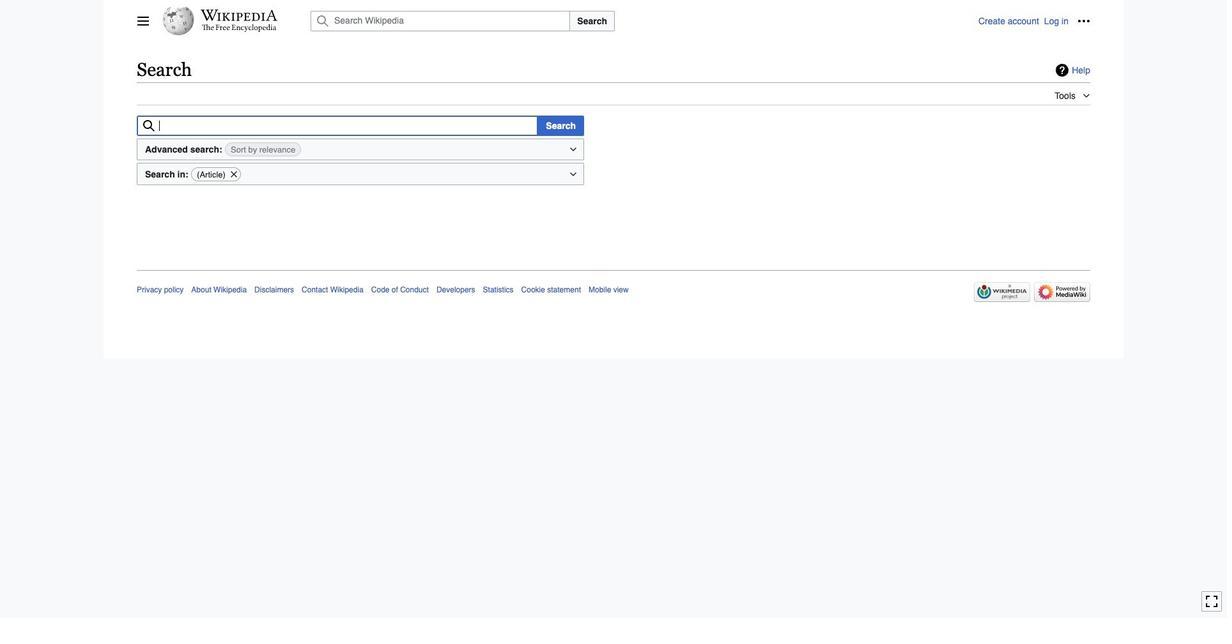 Task type: describe. For each thing, give the bounding box(es) containing it.
Search Wikipedia search field
[[311, 11, 570, 31]]

remove image
[[229, 168, 238, 181]]

powered by mediawiki image
[[1034, 283, 1091, 302]]

menu image
[[137, 15, 150, 27]]



Task type: vqa. For each thing, say whether or not it's contained in the screenshot.
wikipedia Image
yes



Task type: locate. For each thing, give the bounding box(es) containing it.
log in and more options image
[[1078, 15, 1091, 27]]

None search field
[[137, 115, 538, 136]]

footer
[[137, 270, 1091, 306]]

main content
[[132, 58, 1096, 209]]

wikipedia image
[[201, 10, 277, 21]]

fullscreen image
[[1206, 596, 1218, 609]]

wikimedia foundation image
[[974, 283, 1031, 302]]

None search field
[[295, 11, 979, 31]]

the free encyclopedia image
[[202, 24, 276, 33]]

personal tools navigation
[[979, 11, 1094, 31]]



